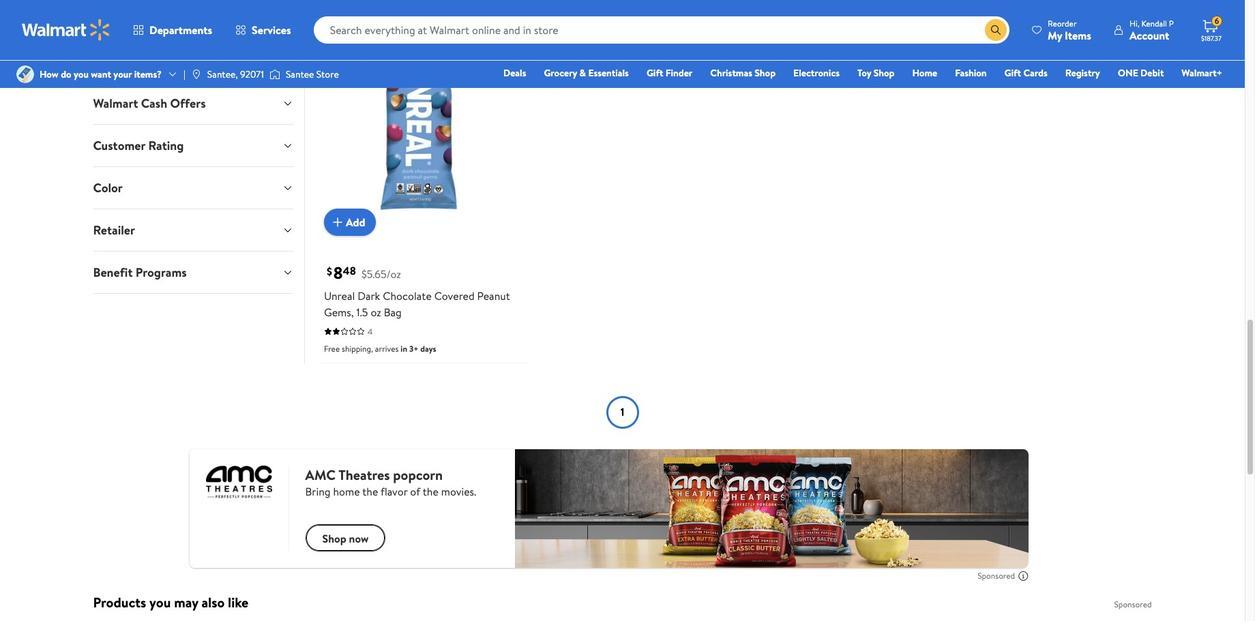 Task type: vqa. For each thing, say whether or not it's contained in the screenshot.
the santee store
yes



Task type: describe. For each thing, give the bounding box(es) containing it.
santee,
[[207, 67, 238, 81]]

grocery & essentials link
[[538, 65, 635, 80]]

walmart+
[[1182, 66, 1222, 80]]

color button
[[82, 167, 304, 209]]

toy
[[857, 66, 871, 80]]

items
[[1065, 28, 1091, 43]]

walmart+ link
[[1176, 65, 1229, 80]]

unreal
[[324, 288, 355, 303]]

one
[[1118, 66, 1138, 80]]

products
[[93, 593, 146, 612]]

fashion
[[955, 66, 987, 80]]

6
[[1215, 15, 1219, 27]]

1
[[621, 404, 624, 419]]

0 vertical spatial you
[[74, 67, 89, 81]]

8
[[333, 261, 343, 284]]

offers
[[170, 95, 206, 112]]

may
[[174, 593, 198, 612]]

grocery
[[544, 66, 577, 80]]

products you may also like
[[93, 593, 249, 612]]

1 link
[[606, 396, 639, 429]]

walmart
[[93, 95, 138, 112]]

3+
[[409, 343, 418, 355]]

store
[[316, 67, 339, 81]]

 image for how do you want your items?
[[16, 65, 34, 83]]

free shipping, arrives in 3+ days
[[324, 343, 436, 355]]

gift for gift finder
[[647, 66, 663, 80]]

customer rating button
[[82, 125, 304, 167]]

retailer
[[93, 222, 135, 239]]

ad disclaimer and feedback image
[[1018, 571, 1029, 582]]

departments button
[[121, 14, 224, 46]]

dark
[[358, 288, 380, 303]]

want
[[91, 67, 111, 81]]

gift for gift cards
[[1005, 66, 1021, 80]]

1 vertical spatial you
[[149, 593, 171, 612]]

1 horizontal spatial sponsored
[[1114, 599, 1152, 610]]

santee
[[286, 67, 314, 81]]

$ 8 48 $5.65/oz unreal dark chocolate covered peanut gems, 1.5 oz bag
[[324, 261, 510, 320]]

gift finder link
[[640, 65, 699, 80]]

chocolate
[[383, 288, 432, 303]]

fashion link
[[949, 65, 993, 80]]

one debit link
[[1112, 65, 1170, 80]]

electronics
[[793, 66, 840, 80]]

retailer button
[[82, 210, 304, 251]]

shop for toy shop
[[874, 66, 895, 80]]

2 tab from the top
[[82, 41, 304, 82]]

services button
[[224, 14, 303, 46]]

1 tab from the top
[[82, 0, 304, 40]]

rating
[[148, 137, 184, 154]]

reorder
[[1048, 17, 1077, 29]]

add button
[[324, 209, 376, 236]]

account
[[1130, 28, 1169, 43]]

cards
[[1023, 66, 1048, 80]]

walmart cash offers tab
[[82, 83, 304, 124]]

services
[[252, 23, 291, 38]]

christmas shop link
[[704, 65, 782, 80]]

how do you want your items?
[[40, 67, 162, 81]]

like
[[228, 593, 249, 612]]

santee store
[[286, 67, 339, 81]]

benefit
[[93, 264, 133, 281]]

customer
[[93, 137, 145, 154]]

departments
[[149, 23, 212, 38]]

in
[[401, 343, 407, 355]]

0 horizontal spatial sponsored
[[978, 571, 1015, 582]]

retailer tab
[[82, 210, 304, 251]]

deals
[[503, 66, 526, 80]]

kendall
[[1141, 17, 1167, 29]]

cash
[[141, 95, 167, 112]]

$
[[327, 264, 332, 279]]

add
[[346, 215, 365, 230]]

add to favorites list, unreal dark chocolate covered peanut gems, 1.5 oz bag image
[[491, 42, 507, 59]]

Search search field
[[314, 16, 1010, 44]]

home
[[912, 66, 937, 80]]

electronics link
[[787, 65, 846, 80]]

benefit programs tab
[[82, 252, 304, 294]]

&
[[580, 66, 586, 80]]

 image for santee, 92071
[[191, 69, 202, 80]]



Task type: locate. For each thing, give the bounding box(es) containing it.
shop right christmas
[[755, 66, 776, 80]]

bag
[[384, 305, 402, 320]]

gift left 'cards'
[[1005, 66, 1021, 80]]

gift finder
[[647, 66, 693, 80]]

my
[[1048, 28, 1062, 43]]

gift
[[647, 66, 663, 80], [1005, 66, 1021, 80]]

 image
[[16, 65, 34, 83], [191, 69, 202, 80]]

your
[[113, 67, 132, 81]]

oz
[[371, 305, 381, 320]]

1 horizontal spatial gift
[[1005, 66, 1021, 80]]

arrives
[[375, 343, 399, 355]]

toy shop link
[[851, 65, 901, 80]]

$5.65/oz
[[361, 267, 401, 282]]

gift inside gift finder link
[[647, 66, 663, 80]]

shop
[[755, 66, 776, 80], [874, 66, 895, 80]]

customer rating
[[93, 137, 184, 154]]

add to cart image
[[329, 214, 346, 230]]

|
[[184, 67, 185, 81]]

1 vertical spatial tab
[[82, 41, 304, 82]]

tab down "departments"
[[82, 41, 304, 82]]

items?
[[134, 67, 162, 81]]

gems,
[[324, 305, 354, 320]]

1 horizontal spatial  image
[[191, 69, 202, 80]]

0 vertical spatial sponsored
[[978, 571, 1015, 582]]

1 gift from the left
[[647, 66, 663, 80]]

0 horizontal spatial you
[[74, 67, 89, 81]]

 image right |
[[191, 69, 202, 80]]

 image
[[269, 68, 280, 81]]

registry
[[1065, 66, 1100, 80]]

0 horizontal spatial shop
[[755, 66, 776, 80]]

48
[[343, 264, 356, 279]]

gift cards
[[1005, 66, 1048, 80]]

hi,
[[1130, 17, 1140, 29]]

color tab
[[82, 167, 304, 209]]

you left may
[[149, 593, 171, 612]]

Walmart Site-Wide search field
[[314, 16, 1010, 44]]

benefit programs button
[[82, 252, 304, 294]]

walmart cash offers
[[93, 95, 206, 112]]

walmart cash offers button
[[82, 83, 304, 124]]

color
[[93, 180, 123, 197]]

benefit programs
[[93, 264, 187, 281]]

covered
[[434, 288, 475, 303]]

free
[[324, 343, 340, 355]]

christmas shop
[[710, 66, 776, 80]]

1 horizontal spatial shop
[[874, 66, 895, 80]]

one debit
[[1118, 66, 1164, 80]]

unreal dark chocolate covered peanut gems, 1.5 oz bag image
[[324, 36, 512, 225]]

reorder my items
[[1048, 17, 1091, 43]]

programs
[[136, 264, 187, 281]]

shop for christmas shop
[[755, 66, 776, 80]]

essentials
[[588, 66, 629, 80]]

gift inside gift cards link
[[1005, 66, 1021, 80]]

shipping,
[[342, 343, 373, 355]]

toy shop
[[857, 66, 895, 80]]

 image left how
[[16, 65, 34, 83]]

debit
[[1141, 66, 1164, 80]]

peanut
[[477, 288, 510, 303]]

days
[[420, 343, 436, 355]]

0 horizontal spatial  image
[[16, 65, 34, 83]]

walmart image
[[22, 19, 111, 41]]

tab up |
[[82, 0, 304, 40]]

search icon image
[[990, 25, 1001, 35]]

grocery & essentials
[[544, 66, 629, 80]]

christmas
[[710, 66, 752, 80]]

you right do on the left of page
[[74, 67, 89, 81]]

1 vertical spatial sponsored
[[1114, 599, 1152, 610]]

do
[[61, 67, 71, 81]]

also
[[201, 593, 225, 612]]

deals link
[[497, 65, 532, 80]]

gift left finder
[[647, 66, 663, 80]]

registry link
[[1059, 65, 1106, 80]]

customer rating tab
[[82, 125, 304, 167]]

finder
[[666, 66, 693, 80]]

you
[[74, 67, 89, 81], [149, 593, 171, 612]]

92071
[[240, 67, 264, 81]]

1.5
[[356, 305, 368, 320]]

4
[[368, 326, 373, 338]]

6 $187.37
[[1201, 15, 1222, 43]]

1 shop from the left
[[755, 66, 776, 80]]

1 horizontal spatial you
[[149, 593, 171, 612]]

gift cards link
[[998, 65, 1054, 80]]

0 vertical spatial tab
[[82, 0, 304, 40]]

0 horizontal spatial gift
[[647, 66, 663, 80]]

shop right toy
[[874, 66, 895, 80]]

$187.37
[[1201, 33, 1222, 43]]

2 shop from the left
[[874, 66, 895, 80]]

2 gift from the left
[[1005, 66, 1021, 80]]

how
[[40, 67, 59, 81]]

sponsored
[[978, 571, 1015, 582], [1114, 599, 1152, 610]]

tab
[[82, 0, 304, 40], [82, 41, 304, 82]]

santee, 92071
[[207, 67, 264, 81]]

p
[[1169, 17, 1174, 29]]



